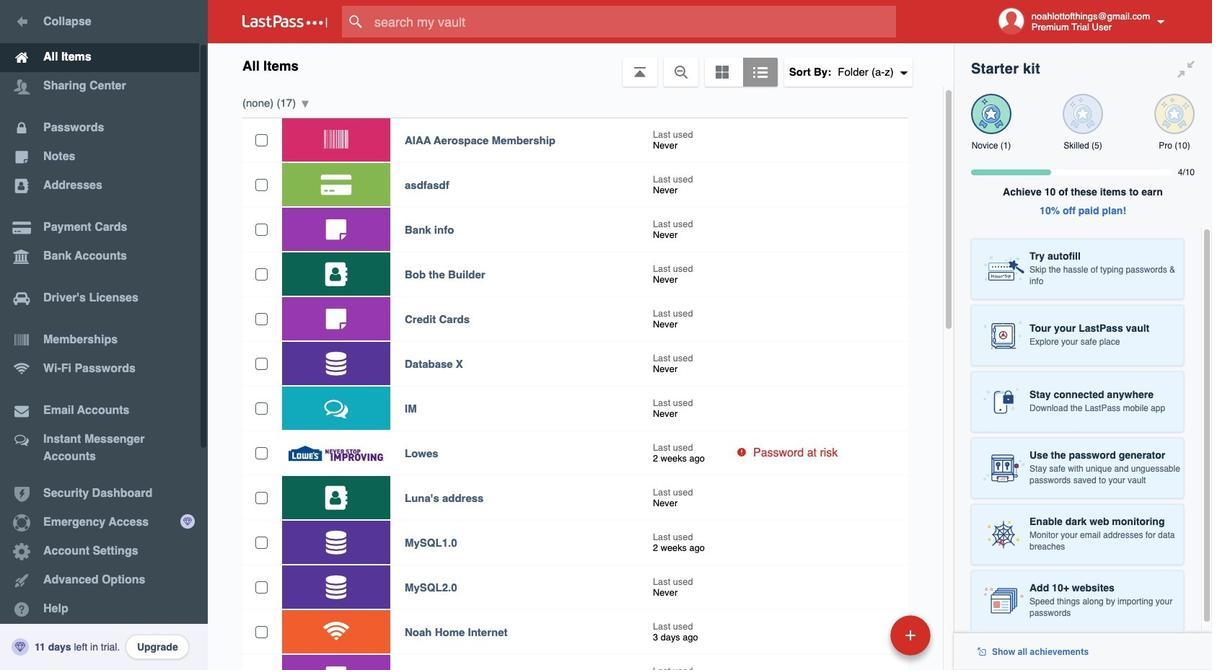 Task type: vqa. For each thing, say whether or not it's contained in the screenshot.
LastPass image
yes



Task type: describe. For each thing, give the bounding box(es) containing it.
new item element
[[792, 615, 936, 656]]

vault options navigation
[[208, 43, 954, 87]]



Task type: locate. For each thing, give the bounding box(es) containing it.
new item navigation
[[792, 612, 940, 671]]

search my vault text field
[[342, 6, 919, 38]]

lastpass image
[[243, 15, 328, 28]]

main navigation navigation
[[0, 0, 208, 671]]

Search search field
[[342, 6, 919, 38]]



